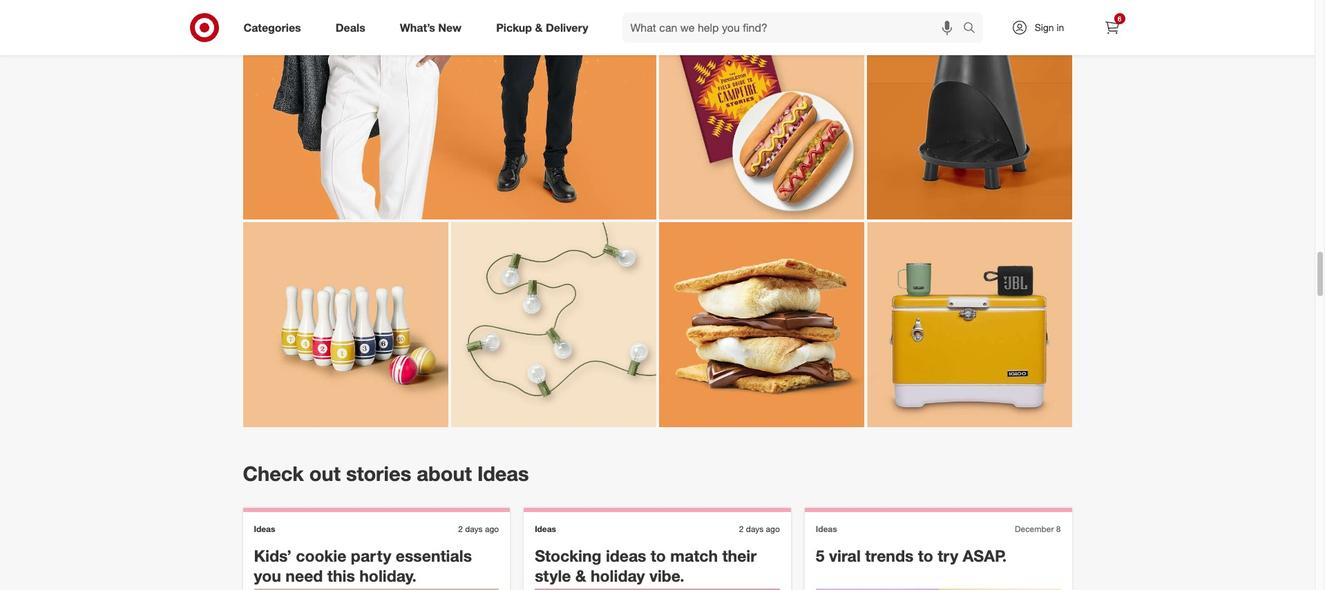 Task type: describe. For each thing, give the bounding box(es) containing it.
categories
[[244, 20, 301, 34]]

try
[[938, 547, 959, 566]]

asap.
[[963, 547, 1007, 566]]

2 days ago for kids' cookie party essentials you need this holiday.
[[458, 525, 499, 535]]

style
[[535, 567, 571, 586]]

what's new link
[[388, 12, 479, 43]]

december 8
[[1015, 525, 1061, 535]]

need
[[286, 567, 323, 586]]

5 viral trends to try asap. image
[[816, 589, 1061, 591]]

stocking ideas to match their style & holiday vibe. image
[[535, 589, 780, 591]]

what's
[[400, 20, 435, 34]]

what's new
[[400, 20, 462, 34]]

this
[[327, 567, 355, 586]]

new
[[438, 20, 462, 34]]

pickup & delivery
[[496, 20, 589, 34]]

stories
[[346, 462, 411, 486]]

sign in link
[[1000, 12, 1086, 43]]

check
[[243, 462, 304, 486]]

check out stories about ideas
[[243, 462, 529, 486]]

you
[[254, 567, 281, 586]]

2 to from the left
[[918, 547, 934, 566]]

2 for kids' cookie party essentials you need this holiday.
[[458, 525, 463, 535]]

2 days ago for stocking ideas to match their style & holiday vibe.
[[739, 525, 780, 535]]

sign in
[[1035, 21, 1065, 33]]

What can we help you find? suggestions appear below search field
[[622, 12, 967, 43]]

kids' cookie party essentials you need this holiday. image
[[254, 589, 499, 591]]

viral
[[829, 547, 861, 566]]

sign
[[1035, 21, 1054, 33]]

holiday
[[591, 567, 645, 586]]

about
[[417, 462, 472, 486]]

6 link
[[1097, 12, 1128, 43]]

pickup
[[496, 20, 532, 34]]

2 for stocking ideas to match their style & holiday vibe.
[[739, 525, 744, 535]]

ideas right about
[[478, 462, 529, 486]]

ago for kids' cookie party essentials you need this holiday.
[[485, 525, 499, 535]]



Task type: locate. For each thing, give the bounding box(es) containing it.
0 horizontal spatial days
[[465, 525, 483, 535]]

cookie
[[296, 547, 347, 566]]

ideas
[[606, 547, 646, 566]]

out
[[309, 462, 341, 486]]

1 horizontal spatial 2 days ago
[[739, 525, 780, 535]]

2 2 days ago from the left
[[739, 525, 780, 535]]

party
[[351, 547, 391, 566]]

1 horizontal spatial to
[[918, 547, 934, 566]]

match
[[671, 547, 718, 566]]

1 vertical spatial &
[[576, 567, 586, 586]]

to left try
[[918, 547, 934, 566]]

2 days ago up essentials
[[458, 525, 499, 535]]

delivery
[[546, 20, 589, 34]]

stocking
[[535, 547, 602, 566]]

0 vertical spatial &
[[535, 20, 543, 34]]

1 horizontal spatial &
[[576, 567, 586, 586]]

&
[[535, 20, 543, 34], [576, 567, 586, 586]]

pickup & delivery link
[[485, 12, 606, 43]]

6
[[1118, 15, 1122, 23]]

& inside stocking ideas to match their style & holiday vibe.
[[576, 567, 586, 586]]

2 up the their
[[739, 525, 744, 535]]

1 horizontal spatial ago
[[766, 525, 780, 535]]

deals link
[[324, 12, 383, 43]]

to up vibe.
[[651, 547, 666, 566]]

search
[[957, 22, 990, 36]]

2 days ago
[[458, 525, 499, 535], [739, 525, 780, 535]]

in
[[1057, 21, 1065, 33]]

2 2 from the left
[[739, 525, 744, 535]]

& right pickup
[[535, 20, 543, 34]]

search button
[[957, 12, 990, 46]]

kids'
[[254, 547, 292, 566]]

days up essentials
[[465, 525, 483, 535]]

ideas up stocking
[[535, 525, 556, 535]]

2 up essentials
[[458, 525, 463, 535]]

1 to from the left
[[651, 547, 666, 566]]

1 horizontal spatial days
[[746, 525, 764, 535]]

5 viral trends to try asap.
[[816, 547, 1007, 566]]

categories link
[[232, 12, 318, 43]]

1 horizontal spatial 2
[[739, 525, 744, 535]]

ideas for kids' cookie party essentials you need this holiday.
[[254, 525, 275, 535]]

1 ago from the left
[[485, 525, 499, 535]]

& down stocking
[[576, 567, 586, 586]]

0 horizontal spatial 2
[[458, 525, 463, 535]]

ideas for stocking ideas to match their style & holiday vibe.
[[535, 525, 556, 535]]

holiday.
[[360, 567, 417, 586]]

2
[[458, 525, 463, 535], [739, 525, 744, 535]]

ago for stocking ideas to match their style & holiday vibe.
[[766, 525, 780, 535]]

december
[[1015, 525, 1054, 535]]

essentials
[[396, 547, 472, 566]]

5
[[816, 547, 825, 566]]

1 2 days ago from the left
[[458, 525, 499, 535]]

to
[[651, 547, 666, 566], [918, 547, 934, 566]]

trends
[[865, 547, 914, 566]]

vibe.
[[650, 567, 685, 586]]

ideas for 5 viral trends to try asap.
[[816, 525, 837, 535]]

days
[[465, 525, 483, 535], [746, 525, 764, 535]]

ago
[[485, 525, 499, 535], [766, 525, 780, 535]]

to inside stocking ideas to match their style & holiday vibe.
[[651, 547, 666, 566]]

1 2 from the left
[[458, 525, 463, 535]]

2 days ago up the their
[[739, 525, 780, 535]]

1 days from the left
[[465, 525, 483, 535]]

their
[[722, 547, 757, 566]]

0 horizontal spatial &
[[535, 20, 543, 34]]

stocking ideas to match their style & holiday vibe.
[[535, 547, 757, 586]]

days up the their
[[746, 525, 764, 535]]

days for stocking ideas to match their style & holiday vibe.
[[746, 525, 764, 535]]

days for kids' cookie party essentials you need this holiday.
[[465, 525, 483, 535]]

deals
[[336, 20, 365, 34]]

0 horizontal spatial 2 days ago
[[458, 525, 499, 535]]

kids' cookie party essentials you need this holiday.
[[254, 547, 472, 586]]

ideas up '5'
[[816, 525, 837, 535]]

2 days from the left
[[746, 525, 764, 535]]

ideas
[[478, 462, 529, 486], [254, 525, 275, 535], [535, 525, 556, 535], [816, 525, 837, 535]]

8
[[1057, 525, 1061, 535]]

0 horizontal spatial ago
[[485, 525, 499, 535]]

2 ago from the left
[[766, 525, 780, 535]]

0 horizontal spatial to
[[651, 547, 666, 566]]

ideas up kids'
[[254, 525, 275, 535]]



Task type: vqa. For each thing, say whether or not it's contained in the screenshot.
3869.
no



